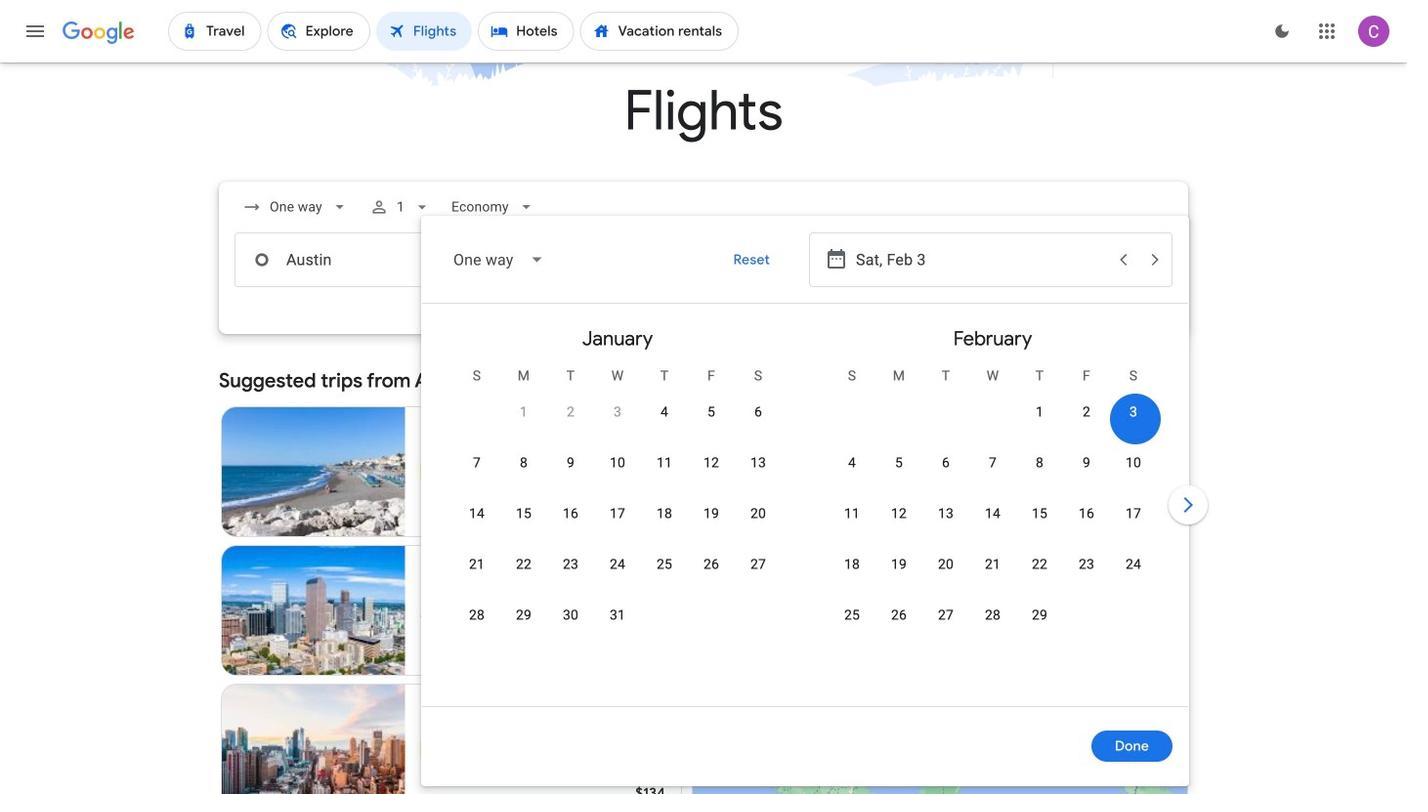 Task type: describe. For each thing, give the bounding box(es) containing it.
thu, jan 11 element
[[657, 454, 673, 473]]

fri, feb 23 element
[[1079, 555, 1095, 575]]

mon, feb 5 element
[[895, 454, 903, 473]]

sat, jan 13 element
[[751, 454, 766, 473]]

tue, jan 23 element
[[563, 555, 579, 575]]

thu, jan 25 element
[[657, 555, 673, 575]]

tue, feb 20 element
[[938, 555, 954, 575]]

row up the wed, jan 24 element
[[454, 496, 782, 551]]

sun, feb 4 element
[[848, 454, 856, 473]]

1 spirit image from the top
[[421, 464, 437, 480]]

wed, feb 28 element
[[985, 606, 1001, 626]]

thu, feb 22 element
[[1032, 555, 1048, 575]]

tue, jan 16 element
[[563, 504, 579, 524]]

sun, jan 7 element
[[473, 454, 481, 473]]

grid inside flight search field
[[430, 312, 1181, 718]]

wed, feb 21 element
[[985, 555, 1001, 575]]

tue, feb 13 element
[[938, 504, 954, 524]]

sat, jan 6 element
[[755, 403, 762, 422]]

mon, jan 22 element
[[516, 555, 532, 575]]

sun, feb 25 element
[[844, 606, 860, 626]]

tue, jan 30 element
[[563, 606, 579, 626]]

sun, feb 18 element
[[844, 555, 860, 575]]

thu, jan 4 element
[[661, 403, 669, 422]]

sat, jan 27 element
[[751, 555, 766, 575]]

fri, feb 16 element
[[1079, 504, 1095, 524]]

tue, jan 9 element
[[567, 454, 575, 473]]

sun, jan 28 element
[[469, 606, 485, 626]]

2 spirit image from the top
[[421, 742, 437, 757]]

1 row group from the left
[[430, 312, 805, 699]]

row up 'fri, feb 9' 'element'
[[1017, 386, 1157, 450]]

fri, jan 12 element
[[704, 454, 719, 473]]

sat, feb 24 element
[[1126, 555, 1142, 575]]

row up wed, jan 10 element
[[500, 386, 782, 450]]

55 US dollars text field
[[642, 507, 666, 525]]

2 row group from the left
[[805, 312, 1181, 699]]

tue, feb 6 element
[[942, 454, 950, 473]]

Flight search field
[[203, 182, 1212, 787]]

mon, feb 12 element
[[891, 504, 907, 524]]

thu, feb 15 element
[[1032, 504, 1048, 524]]

fri, feb 2 element
[[1083, 403, 1091, 422]]

row up wed, jan 31 element
[[454, 546, 782, 602]]

sun, jan 21 element
[[469, 555, 485, 575]]

row down tue, feb 20 element
[[829, 597, 1063, 653]]

sat, feb 17 element
[[1126, 504, 1142, 524]]



Task type: locate. For each thing, give the bounding box(es) containing it.
wed, feb 7 element
[[989, 454, 997, 473]]

row up 'wed, feb 14' 'element'
[[829, 445, 1157, 500]]

sat, jan 20 element
[[751, 504, 766, 524]]

row up wed, feb 21 "element"
[[829, 496, 1157, 551]]

tue, jan 2 element
[[567, 403, 575, 422]]

none text field inside flight search field
[[235, 233, 510, 287]]

wed, feb 14 element
[[985, 504, 1001, 524]]

wed, jan 10 element
[[610, 454, 626, 473]]

0 vertical spatial spirit image
[[421, 464, 437, 480]]

change appearance image
[[1259, 8, 1306, 55]]

main menu image
[[23, 20, 47, 43]]

thu, feb 1 element
[[1036, 403, 1044, 422]]

1 vertical spatial spirit image
[[421, 742, 437, 757]]

thu, feb 29 element
[[1032, 606, 1048, 626]]

None field
[[235, 190, 358, 225], [444, 190, 544, 225], [438, 237, 561, 283], [235, 190, 358, 225], [444, 190, 544, 225], [438, 237, 561, 283]]

tue, feb 27 element
[[938, 606, 954, 626]]

wed, jan 17 element
[[610, 504, 626, 524]]

wed, jan 24 element
[[610, 555, 626, 575]]

134 US dollars text field
[[636, 785, 666, 795]]

fri, jan 19 element
[[704, 504, 719, 524]]

mon, feb 26 element
[[891, 606, 907, 626]]

row
[[500, 386, 782, 450], [1017, 386, 1157, 450], [454, 445, 782, 500], [829, 445, 1157, 500], [454, 496, 782, 551], [829, 496, 1157, 551], [454, 546, 782, 602], [829, 546, 1157, 602], [454, 597, 641, 653], [829, 597, 1063, 653]]

row up "wed, feb 28" element
[[829, 546, 1157, 602]]

None text field
[[235, 233, 510, 287]]

mon, feb 19 element
[[891, 555, 907, 575]]

fri, feb 9 element
[[1083, 454, 1091, 473]]

sun, feb 11 element
[[844, 504, 860, 524]]

fri, jan 26 element
[[704, 555, 719, 575]]

row up wed, jan 17 element
[[454, 445, 782, 500]]

row down mon, jan 22 element
[[454, 597, 641, 653]]

wed, jan 31 element
[[610, 606, 626, 626]]

fri, jan 5 element
[[708, 403, 715, 422]]

Departure text field
[[856, 234, 1106, 286]]

spirit image
[[421, 464, 437, 480], [421, 742, 437, 757]]

sat, feb 10 element
[[1126, 454, 1142, 473]]

Departure text field
[[856, 234, 1106, 286]]

sat, feb 3, departure date. element
[[1130, 403, 1138, 422]]

mon, jan 1 element
[[520, 403, 528, 422]]

next image
[[1165, 482, 1212, 529]]

mon, jan 15 element
[[516, 504, 532, 524]]

thu, jan 18 element
[[657, 504, 673, 524]]

sun, jan 14 element
[[469, 504, 485, 524]]

row group
[[430, 312, 805, 699], [805, 312, 1181, 699]]

mon, jan 29 element
[[516, 606, 532, 626]]

thu, feb 8 element
[[1036, 454, 1044, 473]]

suggested trips from austin region
[[219, 358, 1189, 795]]

wed, jan 3 element
[[614, 403, 622, 422]]

grid
[[430, 312, 1181, 718]]

mon, jan 8 element
[[520, 454, 528, 473]]



Task type: vqa. For each thing, say whether or not it's contained in the screenshot.
Wed, Feb 7 Element
yes



